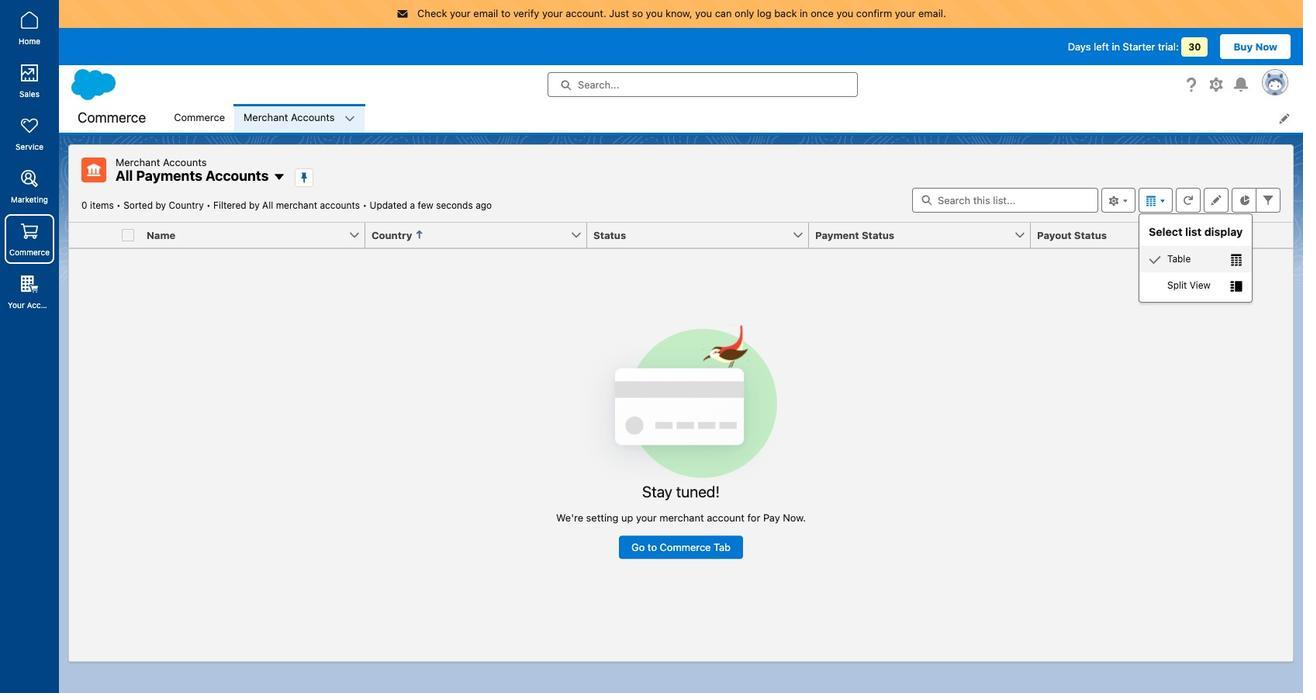 Task type: locate. For each thing, give the bounding box(es) containing it.
your
[[450, 7, 471, 19], [542, 7, 563, 19], [895, 7, 916, 19], [636, 512, 657, 524]]

1 horizontal spatial •
[[206, 199, 211, 211]]

1 • from the left
[[117, 199, 121, 211]]

in right left
[[1112, 40, 1121, 52]]

by
[[156, 199, 166, 211], [249, 199, 260, 211]]

all up sorted
[[116, 167, 133, 184]]

2 horizontal spatial status
[[1075, 229, 1108, 241]]

filtered
[[213, 199, 247, 211]]

trial:
[[1159, 40, 1179, 52]]

you
[[646, 7, 663, 19], [696, 7, 713, 19], [837, 7, 854, 19]]

1 horizontal spatial merchant
[[244, 111, 288, 124]]

by right filtered
[[249, 199, 260, 211]]

accounts
[[291, 111, 335, 124], [163, 156, 207, 168], [206, 167, 269, 184]]

1 horizontal spatial merchant
[[660, 512, 704, 524]]

• left updated
[[363, 199, 367, 211]]

3 • from the left
[[363, 199, 367, 211]]

now.
[[783, 512, 806, 524]]

status inside button
[[1075, 229, 1108, 241]]

table
[[1168, 253, 1192, 265]]

payments
[[136, 167, 203, 184]]

your left the 'email'
[[450, 7, 471, 19]]

country down all payments accounts
[[169, 199, 204, 211]]

few
[[418, 199, 434, 211]]

you left can at the right top of page
[[696, 7, 713, 19]]

1 horizontal spatial commerce link
[[165, 104, 234, 132]]

0 horizontal spatial merchant accounts
[[116, 156, 207, 168]]

ago
[[476, 199, 492, 211]]

by right sorted
[[156, 199, 166, 211]]

buy now button
[[1221, 34, 1291, 59]]

0 horizontal spatial merchant
[[276, 199, 317, 211]]

0 horizontal spatial to
[[501, 7, 511, 19]]

split view link
[[1140, 272, 1253, 299]]

your inside stay tuned! status
[[636, 512, 657, 524]]

0 horizontal spatial by
[[156, 199, 166, 211]]

Search All Payments Accounts list view. search field
[[913, 187, 1099, 212]]

0 horizontal spatial merchant
[[116, 156, 160, 168]]

to right the 'email'
[[501, 7, 511, 19]]

your right up
[[636, 512, 657, 524]]

up
[[622, 512, 634, 524]]

list
[[165, 104, 1304, 132]]

accounts
[[320, 199, 360, 211]]

merchant
[[276, 199, 317, 211], [660, 512, 704, 524]]

status inside button
[[862, 229, 895, 241]]

0 horizontal spatial all
[[116, 167, 133, 184]]

split
[[1168, 279, 1188, 291]]

text default image
[[344, 113, 355, 124], [273, 170, 286, 183], [1231, 254, 1244, 266], [1231, 280, 1244, 292]]

in
[[800, 7, 808, 19], [1112, 40, 1121, 52]]

0 vertical spatial all
[[116, 167, 133, 184]]

country inside button
[[372, 229, 412, 241]]

to inside "button"
[[648, 541, 657, 553]]

payment status button
[[809, 222, 1014, 247]]

0 horizontal spatial status
[[594, 229, 627, 241]]

status inside 'button'
[[594, 229, 627, 241]]

all payments accounts
[[116, 167, 269, 184]]

commerce link down marketing
[[5, 214, 54, 264]]

1 vertical spatial merchant accounts
[[116, 156, 207, 168]]

1 vertical spatial country
[[372, 229, 412, 241]]

country down updated
[[372, 229, 412, 241]]

your left email.
[[895, 7, 916, 19]]

0 vertical spatial merchant
[[244, 111, 288, 124]]

status for payment status
[[862, 229, 895, 241]]

log
[[757, 7, 772, 19]]

1 vertical spatial to
[[648, 541, 657, 553]]

commerce link up all payments accounts
[[165, 104, 234, 132]]

1 horizontal spatial country
[[372, 229, 412, 241]]

we're
[[556, 512, 584, 524]]

1 vertical spatial all
[[262, 199, 273, 211]]

days
[[1068, 40, 1092, 52]]

1 horizontal spatial to
[[648, 541, 657, 553]]

check your email to verify your account. just so you know, you can only log back in once you confirm your email.
[[418, 7, 947, 19]]

we're setting up your merchant account for pay now.
[[556, 512, 806, 524]]

0 vertical spatial in
[[800, 7, 808, 19]]

status element
[[588, 222, 819, 248]]

0 horizontal spatial •
[[117, 199, 121, 211]]

1 vertical spatial merchant
[[660, 512, 704, 524]]

payout status element
[[1031, 222, 1263, 248]]

can
[[715, 7, 732, 19]]

1 vertical spatial in
[[1112, 40, 1121, 52]]

merchant down the stay tuned!
[[660, 512, 704, 524]]

1 horizontal spatial in
[[1112, 40, 1121, 52]]

verify
[[514, 7, 540, 19]]

accounts inside merchant accounts link
[[291, 111, 335, 124]]

3 status from the left
[[1075, 229, 1108, 241]]

status
[[594, 229, 627, 241], [862, 229, 895, 241], [1075, 229, 1108, 241]]

1 horizontal spatial by
[[249, 199, 260, 211]]

buy
[[1234, 40, 1254, 52]]

you right so
[[646, 7, 663, 19]]

1 status from the left
[[594, 229, 627, 241]]

item number element
[[69, 222, 116, 248]]

in right back
[[800, 7, 808, 19]]

stay
[[643, 483, 673, 501]]

now
[[1256, 40, 1278, 52]]

merchant left accounts
[[276, 199, 317, 211]]

action image
[[1253, 222, 1294, 247]]

action element
[[1253, 222, 1294, 248]]

service
[[16, 142, 43, 151]]

to
[[501, 7, 511, 19], [648, 541, 657, 553]]

commerce
[[78, 109, 146, 126], [174, 111, 225, 124], [9, 248, 50, 257], [660, 541, 711, 553]]

2 horizontal spatial you
[[837, 7, 854, 19]]

all payments accounts status
[[81, 199, 370, 211]]

list containing commerce
[[165, 104, 1304, 132]]

• right items
[[117, 199, 121, 211]]

0 horizontal spatial you
[[646, 7, 663, 19]]

2 status from the left
[[862, 229, 895, 241]]

0 vertical spatial to
[[501, 7, 511, 19]]

0 vertical spatial merchant
[[276, 199, 317, 211]]

payout status
[[1038, 229, 1108, 241]]

all
[[116, 167, 133, 184], [262, 199, 273, 211]]

to right go
[[648, 541, 657, 553]]

sorted
[[124, 199, 153, 211]]

merchant
[[244, 111, 288, 124], [116, 156, 160, 168]]

cell
[[116, 222, 140, 248]]

1 horizontal spatial merchant accounts
[[244, 111, 335, 124]]

2 horizontal spatial •
[[363, 199, 367, 211]]

only
[[735, 7, 755, 19]]

home link
[[5, 3, 54, 53]]

0 vertical spatial merchant accounts
[[244, 111, 335, 124]]

merchant accounts list item
[[234, 104, 364, 132]]

text default image
[[1149, 254, 1162, 266]]

your account link
[[5, 267, 58, 317]]

stay tuned!
[[643, 483, 720, 501]]

items
[[90, 199, 114, 211]]

0 horizontal spatial commerce link
[[5, 214, 54, 264]]

1 horizontal spatial status
[[862, 229, 895, 241]]

merchant accounts
[[244, 111, 335, 124], [116, 156, 207, 168]]

search...
[[578, 78, 620, 90]]

check
[[418, 7, 447, 19]]

select list display
[[1149, 225, 1244, 238]]

sales link
[[5, 56, 54, 106]]

•
[[117, 199, 121, 211], [206, 199, 211, 211], [363, 199, 367, 211]]

• left filtered
[[206, 199, 211, 211]]

country
[[169, 199, 204, 211], [372, 229, 412, 241]]

commerce link
[[165, 104, 234, 132], [5, 214, 54, 264]]

1 horizontal spatial you
[[696, 7, 713, 19]]

select list display menu
[[1140, 217, 1253, 299]]

all up the name element
[[262, 199, 273, 211]]

country button
[[366, 222, 570, 247]]

so
[[632, 7, 643, 19]]

0 vertical spatial country
[[169, 199, 204, 211]]

days left in starter trial: 30
[[1068, 40, 1202, 52]]

0 horizontal spatial in
[[800, 7, 808, 19]]

you right "once"
[[837, 7, 854, 19]]

commerce inside "button"
[[660, 541, 711, 553]]



Task type: vqa. For each thing, say whether or not it's contained in the screenshot.
App
no



Task type: describe. For each thing, give the bounding box(es) containing it.
stay tuned! status
[[556, 325, 806, 559]]

just
[[610, 7, 630, 19]]

all payments accounts|merchant accounts|list view element
[[68, 144, 1295, 662]]

marketing
[[11, 195, 48, 204]]

0 items • sorted by country • filtered by all merchant accounts • updated a few seconds ago
[[81, 199, 492, 211]]

know,
[[666, 7, 693, 19]]

merchant accounts link
[[234, 104, 344, 132]]

setting
[[586, 512, 619, 524]]

text default image inside table link
[[1231, 254, 1244, 266]]

2 by from the left
[[249, 199, 260, 211]]

home
[[19, 36, 40, 46]]

confirm
[[857, 7, 893, 19]]

1 you from the left
[[646, 7, 663, 19]]

name
[[147, 229, 176, 241]]

0 vertical spatial commerce link
[[165, 104, 234, 132]]

table link
[[1140, 246, 1253, 272]]

1 by from the left
[[156, 199, 166, 211]]

payment
[[816, 229, 860, 241]]

email.
[[919, 7, 947, 19]]

3 you from the left
[[837, 7, 854, 19]]

1 vertical spatial merchant
[[116, 156, 160, 168]]

for
[[748, 512, 761, 524]]

your right 'verify'
[[542, 7, 563, 19]]

starter
[[1124, 40, 1156, 52]]

status button
[[588, 222, 792, 247]]

payout status button
[[1031, 222, 1236, 247]]

cell inside all payments accounts|merchant accounts|list view element
[[116, 222, 140, 248]]

account
[[707, 512, 745, 524]]

1 horizontal spatial all
[[262, 199, 273, 211]]

country element
[[366, 222, 597, 248]]

left
[[1094, 40, 1110, 52]]

view
[[1190, 279, 1211, 291]]

tuned!
[[677, 483, 720, 501]]

merchant inside list item
[[244, 111, 288, 124]]

go
[[632, 541, 645, 553]]

account
[[27, 300, 58, 310]]

service link
[[5, 109, 54, 158]]

pay
[[764, 512, 781, 524]]

item number image
[[69, 222, 116, 247]]

merchant accounts inside list item
[[244, 111, 335, 124]]

payment status
[[816, 229, 895, 241]]

display
[[1205, 225, 1244, 238]]

0
[[81, 199, 87, 211]]

2 • from the left
[[206, 199, 211, 211]]

1 vertical spatial commerce link
[[5, 214, 54, 264]]

updated
[[370, 199, 408, 211]]

sales
[[19, 89, 40, 99]]

marketing link
[[5, 161, 54, 211]]

name element
[[140, 222, 375, 248]]

buy now
[[1234, 40, 1278, 52]]

tab
[[714, 541, 731, 553]]

go to commerce tab button
[[619, 536, 743, 559]]

your account
[[8, 300, 58, 310]]

payout
[[1038, 229, 1072, 241]]

back
[[775, 7, 797, 19]]

split view
[[1168, 279, 1211, 291]]

payment status element
[[809, 222, 1041, 248]]

2 you from the left
[[696, 7, 713, 19]]

name button
[[140, 222, 348, 247]]

text default image inside merchant accounts list item
[[344, 113, 355, 124]]

list
[[1186, 225, 1202, 238]]

merchant inside stay tuned! status
[[660, 512, 704, 524]]

a
[[410, 199, 415, 211]]

0 horizontal spatial country
[[169, 199, 204, 211]]

account.
[[566, 7, 607, 19]]

seconds
[[436, 199, 473, 211]]

status for payout status
[[1075, 229, 1108, 241]]

search... button
[[548, 72, 858, 97]]

email
[[474, 7, 499, 19]]

once
[[811, 7, 834, 19]]

select
[[1149, 225, 1183, 238]]

your
[[8, 300, 25, 310]]

text default image inside split view link
[[1231, 280, 1244, 292]]

30
[[1189, 41, 1202, 52]]

go to commerce tab
[[632, 541, 731, 553]]



